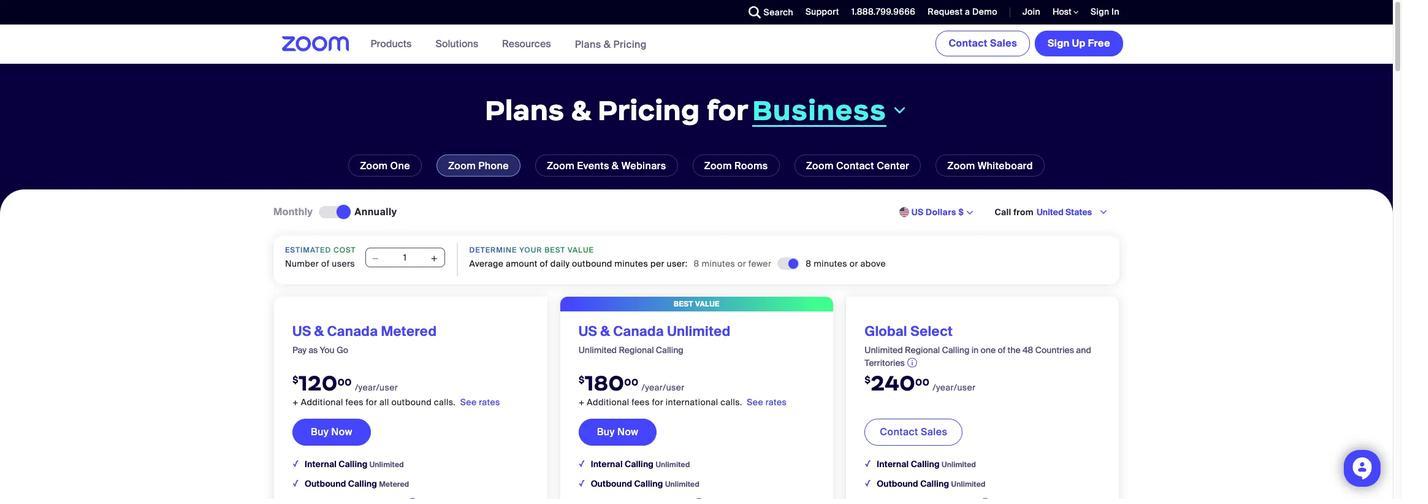 Task type: locate. For each thing, give the bounding box(es) containing it.
us
[[912, 207, 924, 218], [293, 323, 311, 340], [579, 323, 598, 340]]

zoom left rooms
[[705, 159, 732, 172]]

+
[[293, 397, 299, 408], [579, 397, 585, 408]]

/year/user
[[355, 382, 398, 393], [642, 382, 685, 393], [933, 382, 976, 393]]

1 horizontal spatial sign
[[1091, 6, 1110, 17]]

zoom for zoom phone
[[448, 159, 476, 172]]

3 /year/user from the left
[[933, 382, 976, 393]]

2 internal calling unlimited from the left
[[591, 459, 690, 470]]

0 horizontal spatial outbound
[[305, 478, 346, 489]]

1 or from the left
[[738, 258, 747, 269]]

1 /year/user from the left
[[355, 382, 398, 393]]

buy now down 180
[[597, 426, 639, 439]]

0 vertical spatial outbound
[[572, 258, 613, 269]]

1 vertical spatial contact sales
[[881, 426, 948, 439]]

fees for 180
[[632, 397, 650, 408]]

buy down 180
[[597, 426, 615, 439]]

2 buy now link from the left
[[579, 419, 657, 446]]

plans & pricing for
[[485, 93, 749, 128]]

fees left all
[[346, 397, 364, 408]]

global
[[865, 323, 908, 340]]

1 00 from the left
[[338, 377, 352, 388]]

0 horizontal spatial calls.
[[434, 397, 456, 408]]

0 horizontal spatial us
[[293, 323, 311, 340]]

zoom one
[[360, 159, 410, 172]]

1 horizontal spatial or
[[850, 258, 859, 269]]

additional inside $ 120 00 /year/user + additional fees for all outbound calls. see rates
[[301, 397, 343, 408]]

outbound right daily
[[572, 258, 613, 269]]

daily
[[551, 258, 570, 269]]

1 horizontal spatial sales
[[991, 37, 1018, 50]]

1 horizontal spatial buy
[[597, 426, 615, 439]]

buy now link down 180
[[579, 419, 657, 446]]

1 vertical spatial outbound
[[392, 397, 432, 408]]

us up 180
[[579, 323, 598, 340]]

6 zoom from the left
[[948, 159, 976, 172]]

8 right fewer
[[806, 258, 812, 269]]

1 buy from the left
[[311, 426, 329, 439]]

determine your best value
[[470, 245, 594, 255]]

3 internal calling unlimited from the left
[[877, 459, 977, 470]]

0 horizontal spatial +
[[293, 397, 299, 408]]

calls. right the international
[[721, 397, 743, 408]]

fees right 180
[[632, 397, 650, 408]]

1 horizontal spatial /year/user
[[642, 382, 685, 393]]

contact sales link
[[936, 31, 1031, 56], [865, 419, 963, 446]]

determine
[[470, 245, 517, 255]]

0 vertical spatial contact sales link
[[936, 31, 1031, 56]]

pricing inside product information navigation
[[614, 38, 647, 51]]

us up "pay"
[[293, 323, 311, 340]]

show options image
[[965, 208, 975, 218]]

1 internal from the left
[[305, 459, 337, 470]]

1 vertical spatial metered
[[379, 480, 409, 489]]

1 horizontal spatial plans
[[575, 38, 602, 51]]

2 /year/user from the left
[[642, 382, 685, 393]]

contact sales
[[949, 37, 1018, 50], [881, 426, 948, 439]]

2 00 from the left
[[625, 377, 639, 388]]

of inside unlimited regional calling in one of the 48 countries and territories
[[998, 345, 1006, 356]]

us for 120
[[293, 323, 311, 340]]

minutes left per
[[615, 258, 649, 269]]

$120 per year per user element
[[293, 370, 529, 397]]

0 horizontal spatial buy now
[[311, 426, 353, 439]]

2 horizontal spatial outbound
[[877, 478, 919, 489]]

1 buy now from the left
[[311, 426, 353, 439]]

0 horizontal spatial plans
[[485, 93, 565, 128]]

0 horizontal spatial now
[[331, 426, 353, 439]]

banner
[[267, 25, 1126, 64]]

& for metered
[[315, 323, 324, 340]]

2 vertical spatial contact
[[881, 426, 919, 439]]

1 rates from the left
[[479, 397, 500, 408]]

sign inside button
[[1048, 37, 1070, 50]]

1 buy now link from the left
[[293, 419, 371, 446]]

/year/user up the international
[[642, 382, 685, 393]]

$240 per year per user element
[[865, 370, 1101, 397]]

zoom left whiteboard
[[948, 159, 976, 172]]

2 horizontal spatial internal calling unlimited
[[877, 459, 977, 470]]

contact sales inside meetings navigation
[[949, 37, 1018, 50]]

2 + from the left
[[579, 397, 585, 408]]

8 inside "average amount of daily outbound minutes per user:8 minutes or fewer" element
[[694, 258, 700, 269]]

+ left 180
[[579, 397, 585, 408]]

join link left host
[[1014, 0, 1044, 25]]

sign for sign in
[[1091, 6, 1110, 17]]

0 horizontal spatial value
[[568, 245, 594, 255]]

2 horizontal spatial 00
[[916, 377, 930, 388]]

1 horizontal spatial regional
[[905, 345, 941, 356]]

buy now link down 120
[[293, 419, 371, 446]]

0 horizontal spatial contact
[[837, 159, 875, 172]]

additional inside $ 180 00 /year/user + additional fees for international calls. see rates
[[587, 397, 630, 408]]

1 horizontal spatial minutes
[[702, 258, 736, 269]]

1 horizontal spatial +
[[579, 397, 585, 408]]

8 for 8 minutes or fewer
[[694, 258, 700, 269]]

metered inside outbound calling metered
[[379, 480, 409, 489]]

1 horizontal spatial now
[[618, 426, 639, 439]]

0 horizontal spatial buy
[[311, 426, 329, 439]]

zoom left one
[[360, 159, 388, 172]]

1 see from the left
[[460, 397, 477, 408]]

1 + from the left
[[293, 397, 299, 408]]

for up zoom rooms
[[707, 93, 749, 128]]

for left all
[[366, 397, 378, 408]]

for for 120
[[366, 397, 378, 408]]

0 horizontal spatial 00
[[338, 377, 352, 388]]

1 horizontal spatial 00
[[625, 377, 639, 388]]

2 internal from the left
[[591, 459, 623, 470]]

1 horizontal spatial for
[[652, 397, 664, 408]]

plans for plans & pricing
[[575, 38, 602, 51]]

contact sales down $ 240 00 /year/user
[[881, 426, 948, 439]]

1 horizontal spatial buy now
[[597, 426, 639, 439]]

0 horizontal spatial additional
[[301, 397, 343, 408]]

best down user:
[[674, 299, 694, 309]]

outbound calling unlimited for 240
[[877, 478, 986, 489]]

1 vertical spatial value
[[696, 299, 720, 309]]

0 horizontal spatial 8
[[694, 258, 700, 269]]

1 horizontal spatial outbound calling unlimited
[[877, 478, 986, 489]]

2 outbound from the left
[[591, 478, 633, 489]]

2 horizontal spatial us
[[912, 207, 924, 218]]

+ left 120
[[293, 397, 299, 408]]

us left dollars
[[912, 207, 924, 218]]

2 see rates link from the left
[[747, 397, 787, 408]]

0 horizontal spatial outbound calling unlimited
[[591, 478, 700, 489]]

$ for 180
[[579, 374, 585, 386]]

zoom for zoom rooms
[[705, 159, 732, 172]]

$180 per year per user element
[[579, 370, 815, 397]]

$ inside $ 240 00 /year/user
[[865, 374, 871, 386]]

zoom left phone
[[448, 159, 476, 172]]

best
[[545, 245, 566, 255], [674, 299, 694, 309]]

now for 180
[[618, 426, 639, 439]]

1 horizontal spatial see
[[747, 397, 764, 408]]

+ inside $ 180 00 /year/user + additional fees for international calls. see rates
[[579, 397, 585, 408]]

0 horizontal spatial minutes
[[615, 258, 649, 269]]

1 8 from the left
[[694, 258, 700, 269]]

average amount of daily outbound minutes per user:8 minutes or fewer element
[[694, 258, 772, 270]]

fees inside $ 120 00 /year/user + additional fees for all outbound calls. see rates
[[346, 397, 364, 408]]

join
[[1023, 6, 1041, 17]]

call from
[[995, 207, 1034, 218]]

2 additional from the left
[[587, 397, 630, 408]]

contact left center
[[837, 159, 875, 172]]

unlimited inside unlimited regional calling in one of the 48 countries and territories
[[865, 345, 903, 356]]

& inside us & canada metered pay as you go
[[315, 323, 324, 340]]

0 vertical spatial sign
[[1091, 6, 1110, 17]]

00 inside $ 120 00 /year/user + additional fees for all outbound calls. see rates
[[338, 377, 352, 388]]

1 outbound from the left
[[305, 478, 346, 489]]

0 vertical spatial pricing
[[614, 38, 647, 51]]

0 horizontal spatial outbound
[[392, 397, 432, 408]]

0 horizontal spatial buy now link
[[293, 419, 371, 446]]

0 horizontal spatial rates
[[479, 397, 500, 408]]

0 vertical spatial value
[[568, 245, 594, 255]]

best up daily
[[545, 245, 566, 255]]

fees
[[346, 397, 364, 408], [632, 397, 650, 408]]

1 horizontal spatial internal calling unlimited
[[591, 459, 690, 470]]

us dollars $
[[912, 207, 965, 218]]

8 inside average amount of daily outbound minutes per user:8 minutes or above element
[[806, 258, 812, 269]]

buy now down 120
[[311, 426, 353, 439]]

sign in
[[1091, 6, 1120, 17]]

main content
[[0, 25, 1394, 499]]

1 zoom from the left
[[360, 159, 388, 172]]

rates inside $ 180 00 /year/user + additional fees for international calls. see rates
[[766, 397, 787, 408]]

internal for 120
[[305, 459, 337, 470]]

rates
[[479, 397, 500, 408], [766, 397, 787, 408]]

0 horizontal spatial sign
[[1048, 37, 1070, 50]]

of left daily
[[540, 258, 548, 269]]

fees inside $ 180 00 /year/user + additional fees for international calls. see rates
[[632, 397, 650, 408]]

for for 180
[[652, 397, 664, 408]]

us inside us & canada unlimited unlimited regional calling
[[579, 323, 598, 340]]

5 zoom from the left
[[806, 159, 834, 172]]

2 canada from the left
[[614, 323, 664, 340]]

products
[[371, 37, 412, 50]]

8
[[694, 258, 700, 269], [806, 258, 812, 269]]

2 see from the left
[[747, 397, 764, 408]]

sign
[[1091, 6, 1110, 17], [1048, 37, 1070, 50]]

join link
[[1014, 0, 1044, 25], [1023, 6, 1041, 17]]

or left above
[[850, 258, 859, 269]]

main content containing business
[[0, 25, 1394, 499]]

now up outbound calling metered
[[331, 426, 353, 439]]

00 down us & canada unlimited unlimited regional calling
[[625, 377, 639, 388]]

2 now from the left
[[618, 426, 639, 439]]

1 regional from the left
[[619, 345, 654, 356]]

2 horizontal spatial internal
[[877, 459, 909, 470]]

4 zoom from the left
[[705, 159, 732, 172]]

see rates link
[[460, 397, 500, 408], [747, 397, 787, 408]]

see rates link for 120
[[460, 397, 500, 408]]

unlimited regional calling in one of the 48 countries and territories
[[865, 345, 1092, 369]]

us inside us & canada metered pay as you go
[[293, 323, 311, 340]]

0 horizontal spatial or
[[738, 258, 747, 269]]

of left the
[[998, 345, 1006, 356]]

canada for 120
[[327, 323, 378, 340]]

1 outbound calling unlimited from the left
[[591, 478, 700, 489]]

contact inside the "tabs of zoom services" tab list
[[837, 159, 875, 172]]

monthly
[[274, 206, 313, 218]]

sales
[[991, 37, 1018, 50], [921, 426, 948, 439]]

the
[[1008, 345, 1021, 356]]

request a demo link
[[919, 0, 1001, 25], [928, 6, 998, 17]]

2 or from the left
[[850, 258, 859, 269]]

8 for 8 minutes or above
[[806, 258, 812, 269]]

outbound calling unlimited for 180
[[591, 478, 700, 489]]

1 horizontal spatial canada
[[614, 323, 664, 340]]

for left the international
[[652, 397, 664, 408]]

3 minutes from the left
[[814, 258, 848, 269]]

1 vertical spatial pricing
[[598, 93, 700, 128]]

1 now from the left
[[331, 426, 353, 439]]

0 horizontal spatial fees
[[346, 397, 364, 408]]

annually
[[355, 206, 397, 218]]

of left 'users'
[[321, 258, 330, 269]]

$ inside $ 120 00 /year/user + additional fees for all outbound calls. see rates
[[293, 374, 299, 386]]

00 down go
[[338, 377, 352, 388]]

1 vertical spatial contact
[[837, 159, 875, 172]]

search
[[764, 7, 794, 18]]

2 8 from the left
[[806, 258, 812, 269]]

in
[[1112, 6, 1120, 17]]

plans inside product information navigation
[[575, 38, 602, 51]]

1 horizontal spatial calls.
[[721, 397, 743, 408]]

regional up 180
[[619, 345, 654, 356]]

per
[[651, 258, 665, 269]]

2 horizontal spatial for
[[707, 93, 749, 128]]

support link
[[797, 0, 843, 25], [806, 6, 840, 17]]

2 buy now from the left
[[597, 426, 639, 439]]

buy down 120
[[311, 426, 329, 439]]

1 horizontal spatial rates
[[766, 397, 787, 408]]

1 horizontal spatial outbound
[[591, 478, 633, 489]]

for inside $ 120 00 /year/user + additional fees for all outbound calls. see rates
[[366, 397, 378, 408]]

zoom down "business"
[[806, 159, 834, 172]]

us dollars $ button
[[912, 206, 965, 219]]

1 additional from the left
[[301, 397, 343, 408]]

1 horizontal spatial 8
[[806, 258, 812, 269]]

zoom
[[360, 159, 388, 172], [448, 159, 476, 172], [547, 159, 575, 172], [705, 159, 732, 172], [806, 159, 834, 172], [948, 159, 976, 172]]

1 minutes from the left
[[615, 258, 649, 269]]

1 horizontal spatial buy now link
[[579, 419, 657, 446]]

you
[[320, 345, 335, 356]]

plans inside main content
[[485, 93, 565, 128]]

+ inside $ 120 00 /year/user + additional fees for all outbound calls. see rates
[[293, 397, 299, 408]]

calling
[[656, 345, 684, 356], [943, 345, 970, 356], [339, 459, 368, 470], [625, 459, 654, 470], [911, 459, 940, 470], [348, 478, 377, 489], [635, 478, 664, 489], [921, 478, 950, 489]]

contact sales link inside main content
[[865, 419, 963, 446]]

/year/user up all
[[355, 382, 398, 393]]

outbound
[[572, 258, 613, 269], [392, 397, 432, 408]]

or
[[738, 258, 747, 269], [850, 258, 859, 269]]

0 horizontal spatial internal
[[305, 459, 337, 470]]

0 horizontal spatial regional
[[619, 345, 654, 356]]

0 horizontal spatial canada
[[327, 323, 378, 340]]

0 vertical spatial plans
[[575, 38, 602, 51]]

calls.
[[434, 397, 456, 408], [721, 397, 743, 408]]

2 horizontal spatial contact
[[949, 37, 988, 50]]

and
[[1077, 345, 1092, 356]]

contact
[[949, 37, 988, 50], [837, 159, 875, 172], [881, 426, 919, 439]]

zoom left events at the top of page
[[547, 159, 575, 172]]

minutes left above
[[814, 258, 848, 269]]

& inside product information navigation
[[604, 38, 611, 51]]

outbound for 180
[[591, 478, 633, 489]]

0 horizontal spatial contact sales
[[881, 426, 948, 439]]

now down 180
[[618, 426, 639, 439]]

zoom contact center
[[806, 159, 910, 172]]

1 horizontal spatial best
[[674, 299, 694, 309]]

outbound calling unlimited
[[591, 478, 700, 489], [877, 478, 986, 489]]

buy
[[311, 426, 329, 439], [597, 426, 615, 439]]

8 right user:
[[694, 258, 700, 269]]

1 internal calling unlimited from the left
[[305, 459, 404, 470]]

2 rates from the left
[[766, 397, 787, 408]]

2 horizontal spatial of
[[998, 345, 1006, 356]]

2 horizontal spatial /year/user
[[933, 382, 976, 393]]

for inside $ 180 00 /year/user + additional fees for international calls. see rates
[[652, 397, 664, 408]]

1 vertical spatial sales
[[921, 426, 948, 439]]

or left fewer
[[738, 258, 747, 269]]

us & canada metered pay as you go
[[293, 323, 437, 356]]

outbound right all
[[392, 397, 432, 408]]

1 horizontal spatial value
[[696, 299, 720, 309]]

0 horizontal spatial best
[[545, 245, 566, 255]]

a
[[966, 6, 971, 17]]

us & canada unlimited unlimited regional calling
[[579, 323, 731, 356]]

sales down demo
[[991, 37, 1018, 50]]

zoom for zoom events & webinars
[[547, 159, 575, 172]]

/year/user for 120
[[355, 382, 398, 393]]

minutes for 8 minutes or fewer
[[702, 258, 736, 269]]

sales down $ 240 00 /year/user
[[921, 426, 948, 439]]

sign left in on the top
[[1091, 6, 1110, 17]]

your
[[520, 245, 543, 255]]

0 horizontal spatial for
[[366, 397, 378, 408]]

internal calling unlimited for 120
[[305, 459, 404, 470]]

fees for 120
[[346, 397, 364, 408]]

pricing for plans & pricing for
[[598, 93, 700, 128]]

contact down a
[[949, 37, 988, 50]]

240
[[871, 370, 916, 397]]

canada inside us & canada metered pay as you go
[[327, 323, 378, 340]]

1 horizontal spatial contact
[[881, 426, 919, 439]]

/year/user inside $ 180 00 /year/user + additional fees for international calls. see rates
[[642, 382, 685, 393]]

$ for 120
[[293, 374, 299, 386]]

2 minutes from the left
[[702, 258, 736, 269]]

one
[[981, 345, 996, 356]]

0 horizontal spatial sales
[[921, 426, 948, 439]]

minutes
[[615, 258, 649, 269], [702, 258, 736, 269], [814, 258, 848, 269]]

minutes right user:
[[702, 258, 736, 269]]

0 horizontal spatial /year/user
[[355, 382, 398, 393]]

Country/Region text field
[[1036, 206, 1099, 218]]

1 see rates link from the left
[[460, 397, 500, 408]]

2 buy from the left
[[597, 426, 615, 439]]

see
[[460, 397, 477, 408], [747, 397, 764, 408]]

0 horizontal spatial see rates link
[[460, 397, 500, 408]]

contact sales link down demo
[[936, 31, 1031, 56]]

sales inside meetings navigation
[[991, 37, 1018, 50]]

0 vertical spatial sales
[[991, 37, 1018, 50]]

1 horizontal spatial contact sales
[[949, 37, 1018, 50]]

0 horizontal spatial see
[[460, 397, 477, 408]]

from
[[1014, 207, 1034, 218]]

us inside us dollars $ dropdown button
[[912, 207, 924, 218]]

1 vertical spatial plans
[[485, 93, 565, 128]]

&
[[604, 38, 611, 51], [571, 93, 591, 128], [612, 159, 619, 172], [315, 323, 324, 340], [601, 323, 610, 340]]

1 vertical spatial sign
[[1048, 37, 1070, 50]]

3 outbound from the left
[[877, 478, 919, 489]]

0 horizontal spatial of
[[321, 258, 330, 269]]

1 horizontal spatial us
[[579, 323, 598, 340]]

sign in link
[[1082, 0, 1126, 25], [1091, 6, 1120, 17]]

3 00 from the left
[[916, 377, 930, 388]]

contact sales down demo
[[949, 37, 1018, 50]]

0 vertical spatial contact
[[949, 37, 988, 50]]

1 canada from the left
[[327, 323, 378, 340]]

buy for 120
[[311, 426, 329, 439]]

0 vertical spatial metered
[[381, 323, 437, 340]]

1 vertical spatial best
[[674, 299, 694, 309]]

0 horizontal spatial internal calling unlimited
[[305, 459, 404, 470]]

calls. right all
[[434, 397, 456, 408]]

for
[[707, 93, 749, 128], [366, 397, 378, 408], [652, 397, 664, 408]]

120
[[299, 370, 338, 397]]

2 regional from the left
[[905, 345, 941, 356]]

1 horizontal spatial internal
[[591, 459, 623, 470]]

0 vertical spatial contact sales
[[949, 37, 1018, 50]]

1.888.799.9666 button
[[843, 0, 919, 25], [852, 6, 916, 17]]

sign left up
[[1048, 37, 1070, 50]]

+ for 120
[[293, 397, 299, 408]]

unlimited
[[668, 323, 731, 340], [579, 345, 617, 356], [865, 345, 903, 356], [370, 460, 404, 470], [656, 460, 690, 470], [942, 460, 977, 470], [666, 480, 700, 489], [952, 480, 986, 489]]

1 calls. from the left
[[434, 397, 456, 408]]

value up average amount of daily outbound minutes per user:
[[568, 245, 594, 255]]

00 down select
[[916, 377, 930, 388]]

territories
[[865, 358, 905, 369]]

1 horizontal spatial see rates link
[[747, 397, 787, 408]]

2 fees from the left
[[632, 397, 650, 408]]

calling inside unlimited regional calling in one of the 48 countries and territories
[[943, 345, 970, 356]]

contact down 240
[[881, 426, 919, 439]]

3 zoom from the left
[[547, 159, 575, 172]]

cost
[[334, 245, 356, 255]]

00 inside $ 180 00 /year/user + additional fees for international calls. see rates
[[625, 377, 639, 388]]

1 vertical spatial contact sales link
[[865, 419, 963, 446]]

/year/user down unlimited regional calling in one of the 48 countries and territories
[[933, 382, 976, 393]]

contact sales link down $ 240 00 /year/user
[[865, 419, 963, 446]]

additional
[[301, 397, 343, 408], [587, 397, 630, 408]]

0 vertical spatial best
[[545, 245, 566, 255]]

+ for 180
[[579, 397, 585, 408]]

1 horizontal spatial fees
[[632, 397, 650, 408]]

& inside us & canada unlimited unlimited regional calling
[[601, 323, 610, 340]]

buy now
[[311, 426, 353, 439], [597, 426, 639, 439]]

2 horizontal spatial minutes
[[814, 258, 848, 269]]

value down the 8 minutes or fewer
[[696, 299, 720, 309]]

1 fees from the left
[[346, 397, 364, 408]]

1 horizontal spatial additional
[[587, 397, 630, 408]]

$ inside $ 180 00 /year/user + additional fees for international calls. see rates
[[579, 374, 585, 386]]

canada inside us & canada unlimited unlimited regional calling
[[614, 323, 664, 340]]

plans & pricing link
[[575, 38, 647, 51], [575, 38, 647, 51]]

2 outbound calling unlimited from the left
[[877, 478, 986, 489]]

support
[[806, 6, 840, 17]]

2 zoom from the left
[[448, 159, 476, 172]]

/year/user inside $ 120 00 /year/user + additional fees for all outbound calls. see rates
[[355, 382, 398, 393]]

2 calls. from the left
[[721, 397, 743, 408]]

regional down select
[[905, 345, 941, 356]]



Task type: describe. For each thing, give the bounding box(es) containing it.
search button
[[740, 0, 797, 25]]

48
[[1023, 345, 1034, 356]]

or for fewer
[[738, 258, 747, 269]]

request a demo
[[928, 6, 998, 17]]

down image
[[892, 103, 909, 118]]

go
[[337, 345, 348, 356]]

zoom phone
[[448, 159, 509, 172]]

zoom for zoom whiteboard
[[948, 159, 976, 172]]

request
[[928, 6, 963, 17]]

00 for 120
[[338, 377, 352, 388]]

number
[[285, 258, 319, 269]]

sales inside main content
[[921, 426, 948, 439]]

calling inside us & canada unlimited unlimited regional calling
[[656, 345, 684, 356]]

zoom whiteboard
[[948, 159, 1034, 172]]

00 for 180
[[625, 377, 639, 388]]

demo
[[973, 6, 998, 17]]

/year/user inside $ 240 00 /year/user
[[933, 382, 976, 393]]

sign up free button
[[1036, 31, 1124, 56]]

all
[[380, 397, 389, 408]]

average
[[470, 258, 504, 269]]

regional inside us & canada unlimited unlimited regional calling
[[619, 345, 654, 356]]

tabs of zoom services tab list
[[18, 155, 1375, 177]]

host
[[1053, 6, 1074, 17]]

contact sales inside main content
[[881, 426, 948, 439]]

contact sales link inside meetings navigation
[[936, 31, 1031, 56]]

business
[[753, 92, 887, 128]]

buy now for 120
[[311, 426, 353, 439]]

1 horizontal spatial outbound
[[572, 258, 613, 269]]

host button
[[1053, 6, 1079, 18]]

center
[[877, 159, 910, 172]]

$ 120 00 /year/user + additional fees for all outbound calls. see rates
[[293, 370, 500, 408]]

of inside estimated cost number of users
[[321, 258, 330, 269]]

best value
[[674, 299, 720, 309]]

$ for 240
[[865, 374, 871, 386]]

solutions
[[436, 37, 479, 50]]

zoom for zoom one
[[360, 159, 388, 172]]

resources
[[502, 37, 551, 50]]

product information navigation
[[362, 25, 656, 64]]

above
[[861, 258, 886, 269]]

calls. inside $ 180 00 /year/user + additional fees for international calls. see rates
[[721, 397, 743, 408]]

as
[[309, 345, 318, 356]]

international
[[666, 397, 719, 408]]

estimated
[[285, 245, 331, 255]]

zoom events & webinars
[[547, 159, 667, 172]]

one
[[390, 159, 410, 172]]

undefined 1 decrease image
[[371, 253, 380, 265]]

solutions button
[[436, 25, 484, 64]]

estimated cost number of users
[[285, 245, 356, 269]]

countries
[[1036, 345, 1075, 356]]

additional for 180
[[587, 397, 630, 408]]

or for above
[[850, 258, 859, 269]]

user:
[[667, 258, 688, 269]]

8 minutes or above
[[806, 258, 886, 269]]

calls. inside $ 120 00 /year/user + additional fees for all outbound calls. see rates
[[434, 397, 456, 408]]

phone
[[479, 159, 509, 172]]

contact inside meetings navigation
[[949, 37, 988, 50]]

& inside the "tabs of zoom services" tab list
[[612, 159, 619, 172]]

business button
[[753, 92, 909, 128]]

rates inside $ 120 00 /year/user + additional fees for all outbound calls. see rates
[[479, 397, 500, 408]]

$ inside dropdown button
[[959, 207, 965, 218]]

zoom logo image
[[282, 36, 349, 52]]

rooms
[[735, 159, 768, 172]]

regional inside unlimited regional calling in one of the 48 countries and territories
[[905, 345, 941, 356]]

zoom rooms
[[705, 159, 768, 172]]

zoom for zoom contact center
[[806, 159, 834, 172]]

00 inside $ 240 00 /year/user
[[916, 377, 930, 388]]

us for 180
[[579, 323, 598, 340]]

outbound calling metered
[[305, 478, 409, 489]]

see rates link for 180
[[747, 397, 787, 408]]

metered inside us & canada metered pay as you go
[[381, 323, 437, 340]]

see inside $ 120 00 /year/user + additional fees for all outbound calls. see rates
[[460, 397, 477, 408]]

number of users: 1 element
[[365, 248, 445, 269]]

buy now link for 120
[[293, 419, 371, 446]]

8 minutes or fewer
[[694, 258, 772, 269]]

products button
[[371, 25, 417, 64]]

3 internal from the left
[[877, 459, 909, 470]]

whiteboard
[[978, 159, 1034, 172]]

plans & pricing
[[575, 38, 647, 51]]

outbound for 120
[[305, 478, 346, 489]]

webinars
[[622, 159, 667, 172]]

average amount of daily outbound minutes per user:
[[470, 258, 688, 269]]

sign up free
[[1048, 37, 1111, 50]]

users
[[332, 258, 355, 269]]

fewer
[[749, 258, 772, 269]]

internal for 180
[[591, 459, 623, 470]]

free
[[1089, 37, 1111, 50]]

additional for 120
[[301, 397, 343, 408]]

global select
[[865, 323, 953, 340]]

average amount of daily outbound minutes per user:8 minutes or above element
[[806, 258, 886, 270]]

180
[[585, 370, 625, 397]]

plans for plans & pricing for
[[485, 93, 565, 128]]

join link up meetings navigation
[[1023, 6, 1041, 17]]

canada for 180
[[614, 323, 664, 340]]

pay
[[293, 345, 307, 356]]

sign for sign up free
[[1048, 37, 1070, 50]]

outbound inside $ 120 00 /year/user + additional fees for all outbound calls. see rates
[[392, 397, 432, 408]]

$ 180 00 /year/user + additional fees for international calls. see rates
[[579, 370, 787, 408]]

& for for
[[571, 93, 591, 128]]

1 horizontal spatial of
[[540, 258, 548, 269]]

resources button
[[502, 25, 557, 64]]

minutes for 8 minutes or above
[[814, 258, 848, 269]]

& for unlimited
[[601, 323, 610, 340]]

pricing for plans & pricing
[[614, 38, 647, 51]]

up
[[1073, 37, 1086, 50]]

$ 240 00 /year/user
[[865, 370, 976, 397]]

amount
[[506, 258, 538, 269]]

buy now link for 180
[[579, 419, 657, 446]]

events
[[577, 159, 610, 172]]

1.888.799.9666
[[852, 6, 916, 17]]

in
[[972, 345, 979, 356]]

buy for 180
[[597, 426, 615, 439]]

show options image
[[1099, 208, 1109, 217]]

undefined 1 increase image
[[430, 253, 439, 265]]

undefined 1 text field
[[365, 248, 445, 268]]

/year/user for 180
[[642, 382, 685, 393]]

dollars
[[926, 207, 957, 218]]

now for 120
[[331, 426, 353, 439]]

buy now for 180
[[597, 426, 639, 439]]

call
[[995, 207, 1012, 218]]

banner containing contact sales
[[267, 25, 1126, 64]]

internal calling unlimited for 180
[[591, 459, 690, 470]]

meetings navigation
[[934, 25, 1126, 59]]

see inside $ 180 00 /year/user + additional fees for international calls. see rates
[[747, 397, 764, 408]]

select
[[911, 323, 953, 340]]



Task type: vqa. For each thing, say whether or not it's contained in the screenshot.
"Contact" inside Tabs of Zoom Services tab list
yes



